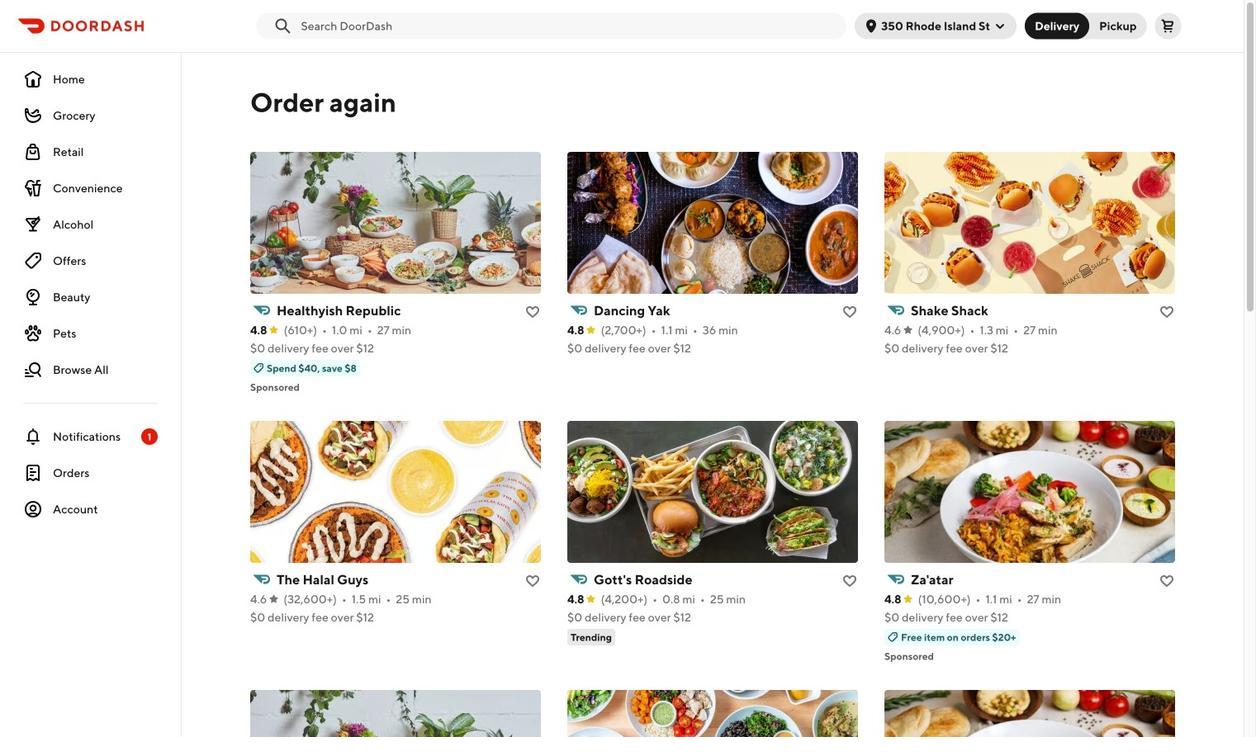 Task type: locate. For each thing, give the bounding box(es) containing it.
None button
[[1025, 13, 1090, 39], [1080, 13, 1147, 39], [1025, 13, 1090, 39], [1080, 13, 1147, 39]]

Store search: begin typing to search for stores available on DoorDash text field
[[301, 18, 837, 34]]



Task type: vqa. For each thing, say whether or not it's contained in the screenshot.
button
yes



Task type: describe. For each thing, give the bounding box(es) containing it.
0 items, open order cart image
[[1162, 19, 1175, 33]]

toggle order method (delivery or pickup) option group
[[1025, 13, 1147, 39]]



